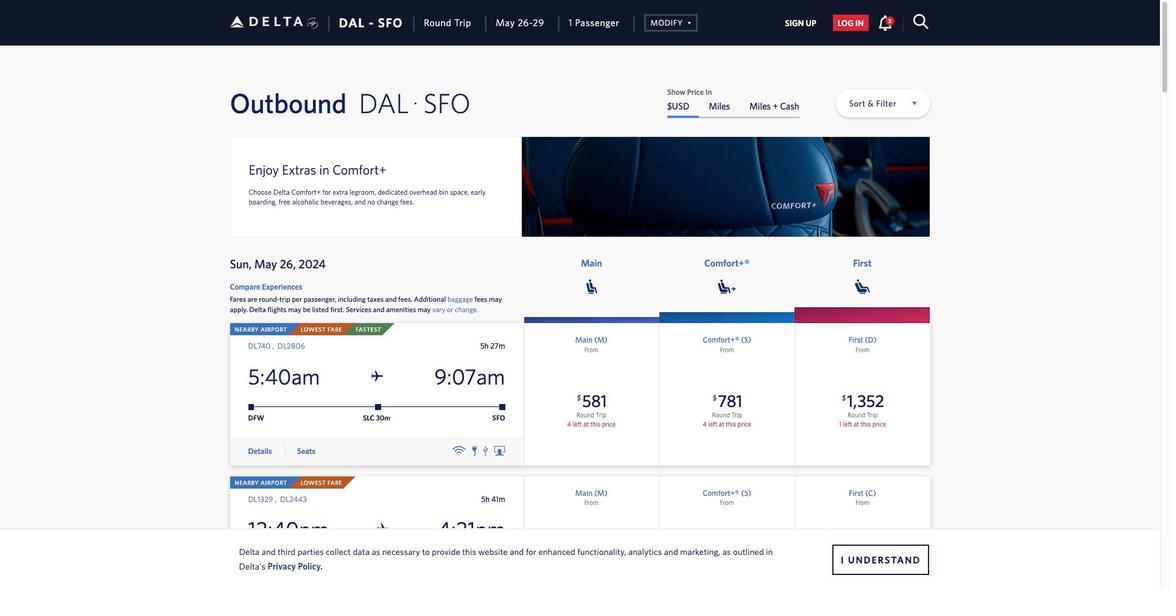 Task type: vqa. For each thing, say whether or not it's contained in the screenshot.
first 1 link from the left
no



Task type: locate. For each thing, give the bounding box(es) containing it.
personal entertainment image
[[495, 446, 505, 456]]

main content
[[668, 88, 800, 118]]

skyteam image
[[307, 4, 319, 42]]

110v ac power image
[[472, 446, 478, 456]]

plane image
[[378, 524, 389, 536]]

banner image image
[[522, 137, 930, 237]]

wi fi image
[[453, 446, 466, 456]]

advsearchtriangle image
[[683, 16, 692, 27]]



Task type: describe. For each thing, give the bounding box(es) containing it.
usb power image
[[484, 446, 488, 456]]

comfort+&#174; image
[[718, 280, 737, 294]]

plane image
[[372, 371, 383, 383]]

main image
[[586, 280, 598, 294]]

delta air lines image
[[230, 3, 303, 41]]

show price in element
[[668, 88, 800, 96]]

first image
[[855, 280, 871, 294]]



